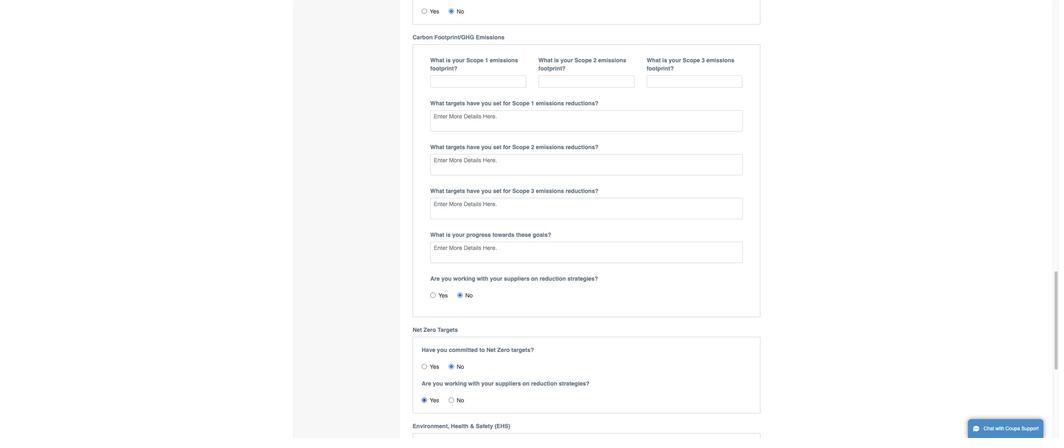 Task type: describe. For each thing, give the bounding box(es) containing it.
these
[[516, 232, 532, 239]]

emissions up what targets have you set for scope 2 emissions reductions? text field
[[536, 144, 564, 151]]

what is your scope 2 emissions footprint?
[[539, 57, 627, 72]]

footprint? for what is your scope 3 emissions footprint?
[[647, 65, 674, 72]]

chat with coupa support button
[[969, 420, 1044, 439]]

environment, health & safety (ehs)
[[413, 424, 511, 430]]

is for what is your scope 2 emissions footprint?
[[555, 57, 559, 64]]

targets for what targets have you set for scope 2 emissions reductions?
[[446, 144, 465, 151]]

&
[[470, 424, 475, 430]]

what is your scope 3 emissions footprint?
[[647, 57, 735, 72]]

1 vertical spatial suppliers
[[496, 381, 521, 388]]

is for what is your scope 3 emissions footprint?
[[663, 57, 668, 64]]

1 vertical spatial strategies?
[[559, 381, 590, 388]]

3 inside what is your scope 3 emissions footprint?
[[702, 57, 705, 64]]

yes up carbon
[[430, 8, 440, 15]]

1 inside what is your scope 1 emissions footprint?
[[486, 57, 489, 64]]

chat with coupa support
[[984, 426, 1039, 432]]

what targets have you set for scope 1 emissions reductions?
[[431, 100, 599, 107]]

your for what is your scope 3 emissions footprint?
[[669, 57, 682, 64]]

reductions? for what targets have you set for scope 3 emissions reductions?
[[566, 188, 599, 195]]

health
[[451, 424, 469, 430]]

emissions up what targets have you set for scope 3 emissions reductions? text box
[[536, 188, 564, 195]]

support
[[1022, 426, 1039, 432]]

targets for what targets have you set for scope 3 emissions reductions?
[[446, 188, 465, 195]]

emissions inside what is your scope 3 emissions footprint?
[[707, 57, 735, 64]]

1 horizontal spatial on
[[531, 276, 539, 283]]

1 vertical spatial 3
[[532, 188, 535, 195]]

What targets have you set for Scope 1 emissions reductions? text field
[[431, 111, 743, 132]]

0 horizontal spatial 2
[[532, 144, 535, 151]]

1 vertical spatial are you working with your suppliers on reduction strategies?
[[422, 381, 590, 388]]

targets
[[438, 327, 458, 334]]

what for what targets have you set for scope 1 emissions reductions?
[[431, 100, 445, 107]]

0 vertical spatial with
[[477, 276, 489, 283]]

emissions inside what is your scope 2 emissions footprint?
[[599, 57, 627, 64]]

What is your Scope 1 emissions footprint? text field
[[431, 75, 527, 88]]

What is your Scope 2 emissions footprint? text field
[[539, 75, 635, 88]]

0 vertical spatial working
[[454, 276, 476, 283]]

scope inside what is your scope 3 emissions footprint?
[[683, 57, 701, 64]]

1 horizontal spatial zero
[[498, 347, 510, 354]]

chat
[[984, 426, 995, 432]]

emissions inside what is your scope 1 emissions footprint?
[[490, 57, 518, 64]]

targets?
[[512, 347, 534, 354]]

what for what is your progress towards these goals?
[[431, 232, 445, 239]]

your for what is your progress towards these goals?
[[453, 232, 465, 239]]

net zero targets
[[413, 327, 458, 334]]

(ehs)
[[495, 424, 511, 430]]

emissions
[[476, 34, 505, 41]]

0 vertical spatial reduction
[[540, 276, 566, 283]]

What targets have you set for Scope 2 emissions reductions? text field
[[431, 154, 743, 176]]

0 vertical spatial strategies?
[[568, 276, 599, 283]]

what for what targets have you set for scope 2 emissions reductions?
[[431, 144, 445, 151]]

what is your scope 1 emissions footprint?
[[431, 57, 518, 72]]



Task type: vqa. For each thing, say whether or not it's contained in the screenshot.
What is your Scope 2 emissions footprint?'s "your"
yes



Task type: locate. For each thing, give the bounding box(es) containing it.
carbon
[[413, 34, 433, 41]]

3 set from the top
[[494, 188, 502, 195]]

0 vertical spatial 1
[[486, 57, 489, 64]]

what inside what is your scope 1 emissions footprint?
[[431, 57, 445, 64]]

1 vertical spatial 2
[[532, 144, 535, 151]]

2 footprint? from the left
[[539, 65, 566, 72]]

reductions? up what targets have you set for scope 2 emissions reductions? text field
[[566, 144, 599, 151]]

1 vertical spatial zero
[[498, 347, 510, 354]]

1 horizontal spatial footprint?
[[539, 65, 566, 72]]

for for 3
[[503, 188, 511, 195]]

2 vertical spatial targets
[[446, 188, 465, 195]]

1 vertical spatial net
[[487, 347, 496, 354]]

is inside what is your scope 2 emissions footprint?
[[555, 57, 559, 64]]

1 horizontal spatial net
[[487, 347, 496, 354]]

2 targets from the top
[[446, 144, 465, 151]]

1 footprint? from the left
[[431, 65, 458, 72]]

have
[[467, 100, 480, 107], [467, 144, 480, 151], [467, 188, 480, 195]]

have for what targets have you set for scope 3 emissions reductions?
[[467, 188, 480, 195]]

reductions? up what targets have you set for scope 1 emissions reductions? text field
[[566, 100, 599, 107]]

what is your progress towards these goals?
[[431, 232, 552, 239]]

footprint? up "what is your scope 3 emissions footprint?" text field
[[647, 65, 674, 72]]

1 horizontal spatial 3
[[702, 57, 705, 64]]

1 vertical spatial reductions?
[[566, 144, 599, 151]]

net up have
[[413, 327, 422, 334]]

1 vertical spatial have
[[467, 144, 480, 151]]

3 footprint? from the left
[[647, 65, 674, 72]]

None radio
[[422, 9, 427, 14], [449, 9, 454, 14], [422, 398, 427, 404], [422, 9, 427, 14], [449, 9, 454, 14], [422, 398, 427, 404]]

2 vertical spatial set
[[494, 188, 502, 195]]

you
[[482, 100, 492, 107], [482, 144, 492, 151], [482, 188, 492, 195], [442, 276, 452, 283], [437, 347, 448, 354], [433, 381, 443, 388]]

emissions up "what is your scope 3 emissions footprint?" text field
[[707, 57, 735, 64]]

are you working with your suppliers on reduction strategies?
[[431, 276, 599, 283], [422, 381, 590, 388]]

1 horizontal spatial 2
[[594, 57, 597, 64]]

strategies?
[[568, 276, 599, 283], [559, 381, 590, 388]]

is
[[446, 57, 451, 64], [555, 57, 559, 64], [663, 57, 668, 64], [446, 232, 451, 239]]

0 horizontal spatial 1
[[486, 57, 489, 64]]

have you committed to net zero targets?
[[422, 347, 534, 354]]

0 vertical spatial are you working with your suppliers on reduction strategies?
[[431, 276, 599, 283]]

3 have from the top
[[467, 188, 480, 195]]

scope inside what is your scope 2 emissions footprint?
[[575, 57, 592, 64]]

have
[[422, 347, 436, 354]]

0 horizontal spatial zero
[[424, 327, 436, 334]]

2 have from the top
[[467, 144, 480, 151]]

suppliers
[[504, 276, 530, 283], [496, 381, 521, 388]]

environment,
[[413, 424, 450, 430]]

have for what targets have you set for scope 1 emissions reductions?
[[467, 100, 480, 107]]

1 vertical spatial for
[[503, 144, 511, 151]]

set for 2
[[494, 144, 502, 151]]

What is your Scope 3 emissions footprint? text field
[[647, 75, 743, 88]]

0 vertical spatial for
[[503, 100, 511, 107]]

reduction
[[540, 276, 566, 283], [531, 381, 558, 388]]

are
[[431, 276, 440, 283], [422, 381, 432, 388]]

0 horizontal spatial on
[[523, 381, 530, 388]]

footprint? inside what is your scope 3 emissions footprint?
[[647, 65, 674, 72]]

footprint? for what is your scope 1 emissions footprint?
[[431, 65, 458, 72]]

zero left targets
[[424, 327, 436, 334]]

reductions?
[[566, 100, 599, 107], [566, 144, 599, 151], [566, 188, 599, 195]]

what for what is your scope 1 emissions footprint?
[[431, 57, 445, 64]]

what
[[431, 57, 445, 64], [539, 57, 553, 64], [647, 57, 661, 64], [431, 100, 445, 107], [431, 144, 445, 151], [431, 188, 445, 195], [431, 232, 445, 239]]

footprint? for what is your scope 2 emissions footprint?
[[539, 65, 566, 72]]

yes
[[430, 8, 440, 15], [439, 293, 448, 299], [430, 364, 440, 371], [430, 398, 440, 404]]

for for 1
[[503, 100, 511, 107]]

working
[[454, 276, 476, 283], [445, 381, 467, 388]]

your
[[453, 57, 465, 64], [561, 57, 573, 64], [669, 57, 682, 64], [453, 232, 465, 239], [490, 276, 503, 283], [482, 381, 494, 388]]

What is your progress towards these goals? text field
[[431, 242, 743, 264]]

2 horizontal spatial footprint?
[[647, 65, 674, 72]]

your inside what is your scope 1 emissions footprint?
[[453, 57, 465, 64]]

is for what is your scope 1 emissions footprint?
[[446, 57, 451, 64]]

footprint? inside what is your scope 1 emissions footprint?
[[431, 65, 458, 72]]

to
[[480, 347, 485, 354]]

what inside what is your scope 3 emissions footprint?
[[647, 57, 661, 64]]

with
[[477, 276, 489, 283], [469, 381, 480, 388], [996, 426, 1005, 432]]

yes up environment,
[[430, 398, 440, 404]]

is up "what is your scope 2 emissions footprint?" text box
[[555, 57, 559, 64]]

coupa
[[1006, 426, 1021, 432]]

What targets have you set for Scope 3 emissions reductions? text field
[[431, 198, 743, 220]]

0 vertical spatial reductions?
[[566, 100, 599, 107]]

your inside what is your scope 2 emissions footprint?
[[561, 57, 573, 64]]

emissions up "what is your scope 2 emissions footprint?" text box
[[599, 57, 627, 64]]

what targets have you set for scope 2 emissions reductions?
[[431, 144, 599, 151]]

is for what is your progress towards these goals?
[[446, 232, 451, 239]]

1 horizontal spatial 1
[[532, 100, 535, 107]]

what for what is your scope 3 emissions footprint?
[[647, 57, 661, 64]]

what for what is your scope 2 emissions footprint?
[[539, 57, 553, 64]]

emissions
[[490, 57, 518, 64], [599, 57, 627, 64], [707, 57, 735, 64], [536, 100, 564, 107], [536, 144, 564, 151], [536, 188, 564, 195]]

your inside what is your scope 3 emissions footprint?
[[669, 57, 682, 64]]

1 targets from the top
[[446, 100, 465, 107]]

net
[[413, 327, 422, 334], [487, 347, 496, 354]]

with inside button
[[996, 426, 1005, 432]]

your for what is your scope 1 emissions footprint?
[[453, 57, 465, 64]]

2 reductions? from the top
[[566, 144, 599, 151]]

carbon footprint/ghg emissions
[[413, 34, 505, 41]]

1 vertical spatial set
[[494, 144, 502, 151]]

2 vertical spatial with
[[996, 426, 1005, 432]]

what for what targets have you set for scope 3 emissions reductions?
[[431, 188, 445, 195]]

safety
[[476, 424, 493, 430]]

emissions down emissions at the left of page
[[490, 57, 518, 64]]

1 for from the top
[[503, 100, 511, 107]]

set
[[494, 100, 502, 107], [494, 144, 502, 151], [494, 188, 502, 195]]

what inside what is your scope 2 emissions footprint?
[[539, 57, 553, 64]]

0 vertical spatial are
[[431, 276, 440, 283]]

yes down have
[[430, 364, 440, 371]]

on
[[531, 276, 539, 283], [523, 381, 530, 388]]

zero
[[424, 327, 436, 334], [498, 347, 510, 354]]

1
[[486, 57, 489, 64], [532, 100, 535, 107]]

yes up targets
[[439, 293, 448, 299]]

1 reductions? from the top
[[566, 100, 599, 107]]

goals?
[[533, 232, 552, 239]]

towards
[[493, 232, 515, 239]]

1 vertical spatial 1
[[532, 100, 535, 107]]

is inside what is your scope 3 emissions footprint?
[[663, 57, 668, 64]]

0 vertical spatial suppliers
[[504, 276, 530, 283]]

0 vertical spatial 2
[[594, 57, 597, 64]]

is inside what is your scope 1 emissions footprint?
[[446, 57, 451, 64]]

2 set from the top
[[494, 144, 502, 151]]

2
[[594, 57, 597, 64], [532, 144, 535, 151]]

emissions up what targets have you set for scope 1 emissions reductions? text field
[[536, 100, 564, 107]]

0 horizontal spatial footprint?
[[431, 65, 458, 72]]

0 vertical spatial net
[[413, 327, 422, 334]]

1 vertical spatial working
[[445, 381, 467, 388]]

targets
[[446, 100, 465, 107], [446, 144, 465, 151], [446, 188, 465, 195]]

1 vertical spatial are
[[422, 381, 432, 388]]

reductions? for what targets have you set for scope 2 emissions reductions?
[[566, 144, 599, 151]]

footprint? inside what is your scope 2 emissions footprint?
[[539, 65, 566, 72]]

None radio
[[431, 293, 436, 299], [458, 293, 463, 299], [422, 365, 427, 370], [449, 365, 454, 370], [449, 398, 454, 404], [431, 293, 436, 299], [458, 293, 463, 299], [422, 365, 427, 370], [449, 365, 454, 370], [449, 398, 454, 404]]

set for 1
[[494, 100, 502, 107]]

3 for from the top
[[503, 188, 511, 195]]

0 vertical spatial 3
[[702, 57, 705, 64]]

no
[[457, 8, 464, 15], [466, 293, 473, 299], [457, 364, 464, 371], [457, 398, 464, 404]]

zero left 'targets?'
[[498, 347, 510, 354]]

2 vertical spatial reductions?
[[566, 188, 599, 195]]

3 targets from the top
[[446, 188, 465, 195]]

what targets have you set for scope 3 emissions reductions?
[[431, 188, 599, 195]]

for for 2
[[503, 144, 511, 151]]

0 vertical spatial set
[[494, 100, 502, 107]]

0 vertical spatial on
[[531, 276, 539, 283]]

0 horizontal spatial net
[[413, 327, 422, 334]]

1 have from the top
[[467, 100, 480, 107]]

3 reductions? from the top
[[566, 188, 599, 195]]

0 horizontal spatial 3
[[532, 188, 535, 195]]

2 inside what is your scope 2 emissions footprint?
[[594, 57, 597, 64]]

1 vertical spatial with
[[469, 381, 480, 388]]

0 vertical spatial zero
[[424, 327, 436, 334]]

1 vertical spatial targets
[[446, 144, 465, 151]]

reductions? for what targets have you set for scope 1 emissions reductions?
[[566, 100, 599, 107]]

2 vertical spatial have
[[467, 188, 480, 195]]

footprint?
[[431, 65, 458, 72], [539, 65, 566, 72], [647, 65, 674, 72]]

have for what targets have you set for scope 2 emissions reductions?
[[467, 144, 480, 151]]

2 vertical spatial for
[[503, 188, 511, 195]]

scope inside what is your scope 1 emissions footprint?
[[467, 57, 484, 64]]

is up "what is your scope 3 emissions footprint?" text field
[[663, 57, 668, 64]]

3
[[702, 57, 705, 64], [532, 188, 535, 195]]

set for 3
[[494, 188, 502, 195]]

footprint? up "what is your scope 2 emissions footprint?" text box
[[539, 65, 566, 72]]

reductions? up what targets have you set for scope 3 emissions reductions? text box
[[566, 188, 599, 195]]

is down footprint/ghg
[[446, 57, 451, 64]]

1 vertical spatial on
[[523, 381, 530, 388]]

1 set from the top
[[494, 100, 502, 107]]

1 vertical spatial reduction
[[531, 381, 558, 388]]

your for what is your scope 2 emissions footprint?
[[561, 57, 573, 64]]

committed
[[449, 347, 478, 354]]

footprint? down footprint/ghg
[[431, 65, 458, 72]]

scope
[[467, 57, 484, 64], [575, 57, 592, 64], [683, 57, 701, 64], [513, 100, 530, 107], [513, 144, 530, 151], [513, 188, 530, 195]]

2 for from the top
[[503, 144, 511, 151]]

net right "to"
[[487, 347, 496, 354]]

for
[[503, 100, 511, 107], [503, 144, 511, 151], [503, 188, 511, 195]]

footprint/ghg
[[435, 34, 475, 41]]

targets for what targets have you set for scope 1 emissions reductions?
[[446, 100, 465, 107]]

0 vertical spatial have
[[467, 100, 480, 107]]

0 vertical spatial targets
[[446, 100, 465, 107]]

progress
[[467, 232, 491, 239]]

is left progress
[[446, 232, 451, 239]]



